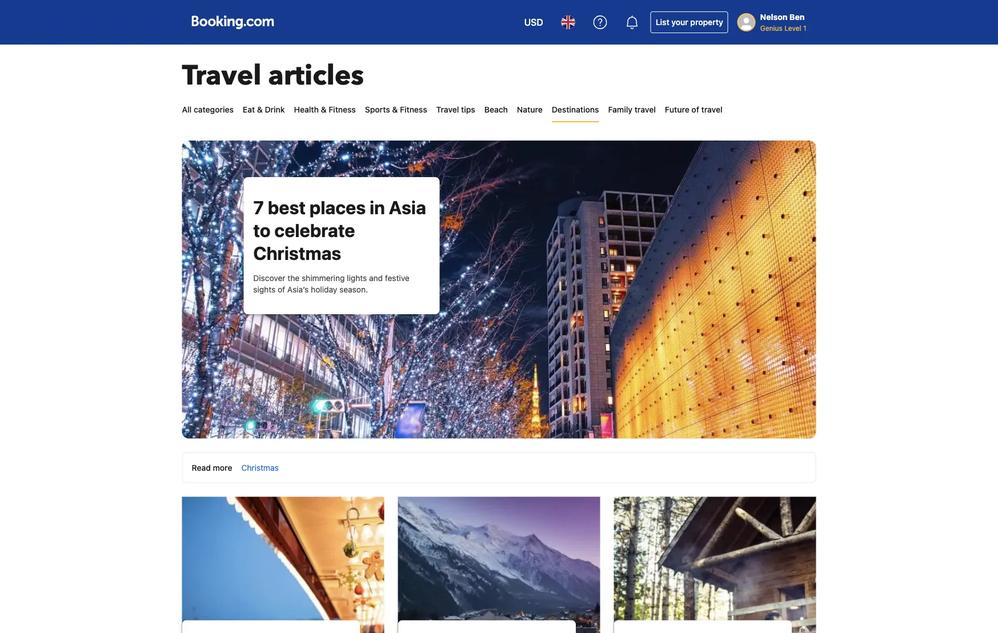 Task type: describe. For each thing, give the bounding box(es) containing it.
health
[[294, 105, 319, 114]]

1 horizontal spatial of
[[692, 105, 700, 114]]

travel articles
[[182, 57, 364, 95]]

& for eat
[[257, 105, 263, 114]]

best
[[268, 197, 306, 218]]

in
[[370, 197, 385, 218]]

beach
[[485, 105, 508, 114]]

discover the shimmering lights and festive sights of asia's holiday season.
[[253, 274, 410, 294]]

usd
[[525, 17, 543, 28]]

family travel link
[[609, 98, 656, 121]]

shimmering
[[302, 274, 345, 283]]

genius
[[761, 24, 783, 32]]

christmas
[[241, 463, 279, 472]]

travel for travel articles
[[182, 57, 262, 95]]

health & fitness
[[294, 105, 356, 114]]

fitness for health & fitness
[[329, 105, 356, 114]]

health & fitness link
[[294, 98, 356, 121]]

beach link
[[485, 98, 508, 121]]

booking.com online hotel reservations image
[[192, 15, 274, 29]]

travel for travel tips
[[437, 105, 459, 114]]

& for sports
[[392, 105, 398, 114]]

categories
[[194, 105, 234, 114]]

celebrate
[[275, 220, 355, 241]]

nature link
[[517, 98, 543, 121]]

usd button
[[518, 9, 550, 36]]

family
[[609, 105, 633, 114]]

future of travel link
[[665, 98, 723, 121]]

2 travel from the left
[[702, 105, 723, 114]]

sights
[[253, 285, 276, 294]]

places
[[310, 197, 366, 218]]

list
[[656, 17, 670, 27]]

travel tips link
[[437, 98, 475, 121]]

read
[[192, 463, 211, 472]]

sports & fitness
[[365, 105, 427, 114]]

your
[[672, 17, 689, 27]]

read more
[[192, 463, 232, 472]]

fitness for sports & fitness
[[400, 105, 427, 114]]

7
[[253, 197, 264, 218]]



Task type: vqa. For each thing, say whether or not it's contained in the screenshot.
pay
no



Task type: locate. For each thing, give the bounding box(es) containing it.
travel left tips on the top of the page
[[437, 105, 459, 114]]

eat & drink link
[[243, 98, 285, 121]]

more
[[213, 463, 232, 472]]

1 horizontal spatial travel
[[437, 105, 459, 114]]

all
[[182, 105, 192, 114]]

& inside sports & fitness link
[[392, 105, 398, 114]]

& right eat
[[257, 105, 263, 114]]

travel
[[635, 105, 656, 114], [702, 105, 723, 114]]

all categories
[[182, 105, 234, 114]]

nature
[[517, 105, 543, 114]]

travel tips
[[437, 105, 475, 114]]

7 best places in asia to celebrate christmas link
[[253, 197, 426, 264]]

1 horizontal spatial &
[[321, 105, 327, 114]]

0 horizontal spatial travel
[[182, 57, 262, 95]]

of right future
[[692, 105, 700, 114]]

destinations link
[[552, 98, 599, 121]]

of left asia's
[[278, 285, 285, 294]]

2 & from the left
[[321, 105, 327, 114]]

fitness left 'sports'
[[329, 105, 356, 114]]

and
[[369, 274, 383, 283]]

future of travel
[[665, 105, 723, 114]]

eat & drink
[[243, 105, 285, 114]]

ben
[[790, 12, 805, 22]]

0 horizontal spatial fitness
[[329, 105, 356, 114]]

sports & fitness link
[[365, 98, 427, 121]]

asia's
[[287, 285, 309, 294]]

travel up "categories" in the left of the page
[[182, 57, 262, 95]]

travel right future
[[702, 105, 723, 114]]

nelson
[[761, 12, 788, 22]]

christmas
[[253, 242, 341, 264]]

1
[[804, 24, 807, 32]]

future
[[665, 105, 690, 114]]

0 horizontal spatial travel
[[635, 105, 656, 114]]

1 horizontal spatial travel
[[702, 105, 723, 114]]

0 vertical spatial travel
[[182, 57, 262, 95]]

all categories link
[[182, 98, 234, 121]]

nelson ben genius level 1
[[761, 12, 807, 32]]

1 vertical spatial of
[[278, 285, 285, 294]]

sports
[[365, 105, 390, 114]]

holiday
[[311, 285, 337, 294]]

7 best places in asia to celebrate christmas
[[253, 197, 426, 264]]

property
[[691, 17, 724, 27]]

2 horizontal spatial &
[[392, 105, 398, 114]]

christmas link
[[241, 463, 279, 472]]

season.
[[340, 285, 368, 294]]

2 fitness from the left
[[400, 105, 427, 114]]

1 fitness from the left
[[329, 105, 356, 114]]

0 vertical spatial of
[[692, 105, 700, 114]]

tips
[[461, 105, 475, 114]]

list your property link
[[651, 11, 729, 33]]

3 & from the left
[[392, 105, 398, 114]]

discover
[[253, 274, 286, 283]]

to
[[253, 220, 271, 241]]

&
[[257, 105, 263, 114], [321, 105, 327, 114], [392, 105, 398, 114]]

1 & from the left
[[257, 105, 263, 114]]

list your property
[[656, 17, 724, 27]]

articles
[[268, 57, 364, 95]]

& for health
[[321, 105, 327, 114]]

travel right family
[[635, 105, 656, 114]]

lights
[[347, 274, 367, 283]]

of inside discover the shimmering lights and festive sights of asia's holiday season.
[[278, 285, 285, 294]]

of
[[692, 105, 700, 114], [278, 285, 285, 294]]

family travel
[[609, 105, 656, 114]]

asia
[[389, 197, 426, 218]]

& right 'sports'
[[392, 105, 398, 114]]

festive
[[385, 274, 410, 283]]

eat
[[243, 105, 255, 114]]

fitness right 'sports'
[[400, 105, 427, 114]]

1 vertical spatial travel
[[437, 105, 459, 114]]

the
[[288, 274, 300, 283]]

& inside eat & drink link
[[257, 105, 263, 114]]

1 travel from the left
[[635, 105, 656, 114]]

destinations
[[552, 105, 599, 114]]

fitness
[[329, 105, 356, 114], [400, 105, 427, 114]]

0 horizontal spatial of
[[278, 285, 285, 294]]

level
[[785, 24, 802, 32]]

1 horizontal spatial fitness
[[400, 105, 427, 114]]

& inside health & fitness link
[[321, 105, 327, 114]]

travel
[[182, 57, 262, 95], [437, 105, 459, 114]]

0 horizontal spatial &
[[257, 105, 263, 114]]

drink
[[265, 105, 285, 114]]

& right health
[[321, 105, 327, 114]]



